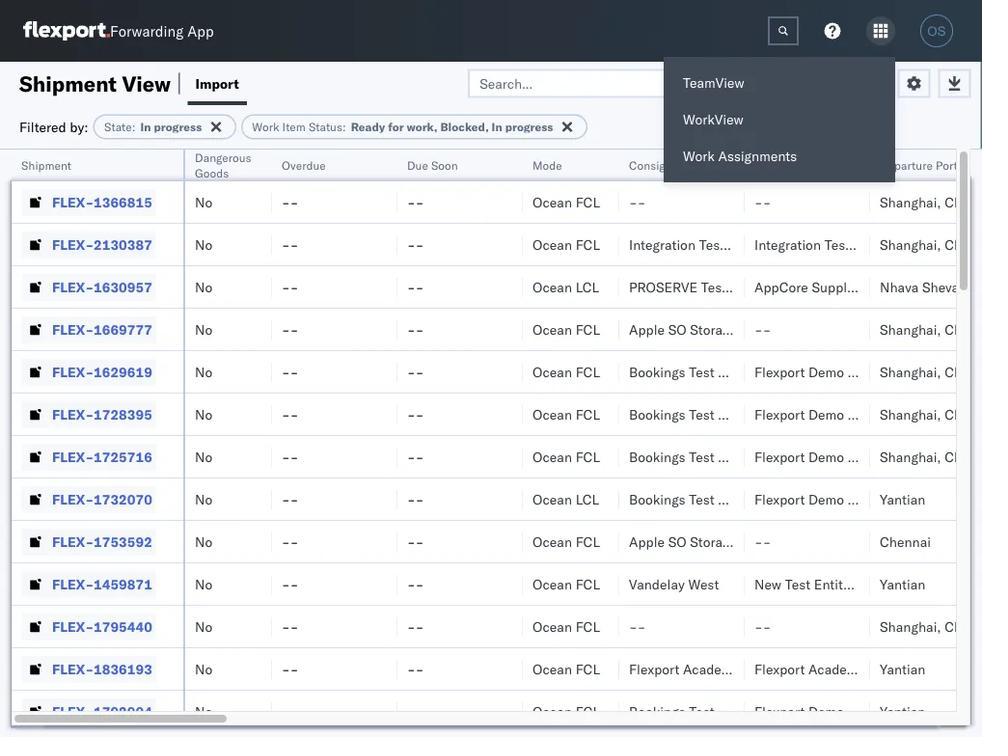 Task type: locate. For each thing, give the bounding box(es) containing it.
apple up vandelay
[[629, 533, 665, 550]]

dangerous goods button
[[185, 146, 265, 180]]

no
[[195, 193, 212, 210], [195, 236, 212, 253], [195, 278, 212, 295], [195, 321, 212, 338], [195, 363, 212, 380], [195, 406, 212, 423], [195, 448, 212, 465], [195, 491, 212, 508], [195, 533, 212, 550], [195, 576, 212, 592], [195, 618, 212, 635], [195, 660, 212, 677], [195, 703, 212, 720]]

1 storage from the top
[[690, 321, 737, 338]]

: left ready
[[343, 120, 346, 134]]

1 bookings test consignee from the top
[[629, 363, 783, 380]]

ocean fcl for flex-1629619
[[533, 363, 600, 380]]

3 flexport demo shipper co. from the top
[[755, 448, 918, 465]]

0 vertical spatial apple
[[629, 321, 665, 338]]

apple down 'proserve'
[[629, 321, 665, 338]]

port
[[936, 158, 958, 172]]

shipper for flex-1629619
[[848, 363, 895, 380]]

academy left (us)
[[683, 660, 739, 677]]

1 vertical spatial ocean lcl
[[533, 491, 599, 508]]

5 bookings from the top
[[629, 703, 686, 720]]

2 in from the left
[[492, 120, 502, 134]]

flex- down "flex-1366815" button at the top left of page
[[52, 236, 94, 253]]

0 vertical spatial apple so storage (do not use)
[[629, 321, 837, 338]]

flex- down the flex-2130387 button
[[52, 278, 94, 295]]

8 ocean fcl from the top
[[533, 576, 600, 592]]

-
[[282, 193, 290, 210], [290, 193, 299, 210], [407, 193, 416, 210], [416, 193, 424, 210], [629, 193, 638, 210], [638, 193, 646, 210], [755, 193, 763, 210], [763, 193, 771, 210], [282, 236, 290, 253], [290, 236, 299, 253], [407, 236, 416, 253], [416, 236, 424, 253], [282, 278, 290, 295], [290, 278, 299, 295], [407, 278, 416, 295], [416, 278, 424, 295], [282, 321, 290, 338], [290, 321, 299, 338], [407, 321, 416, 338], [416, 321, 424, 338], [755, 321, 763, 338], [763, 321, 771, 338], [282, 363, 290, 380], [290, 363, 299, 380], [407, 363, 416, 380], [416, 363, 424, 380], [282, 406, 290, 423], [290, 406, 299, 423], [407, 406, 416, 423], [416, 406, 424, 423], [282, 448, 290, 465], [290, 448, 299, 465], [407, 448, 416, 465], [416, 448, 424, 465], [282, 491, 290, 508], [290, 491, 299, 508], [407, 491, 416, 508], [416, 491, 424, 508], [282, 533, 290, 550], [290, 533, 299, 550], [407, 533, 416, 550], [416, 533, 424, 550], [755, 533, 763, 550], [763, 533, 771, 550], [282, 576, 290, 592], [290, 576, 299, 592], [407, 576, 416, 592], [416, 576, 424, 592], [282, 618, 290, 635], [290, 618, 299, 635], [407, 618, 416, 635], [416, 618, 424, 635], [629, 618, 638, 635], [638, 618, 646, 635], [755, 618, 763, 635], [763, 618, 771, 635], [282, 660, 290, 677], [290, 660, 299, 677], [407, 660, 416, 677], [416, 660, 424, 677], [282, 703, 290, 720], [290, 703, 299, 720], [407, 703, 416, 720], [416, 703, 424, 720]]

test
[[701, 278, 727, 295], [689, 363, 715, 380], [689, 406, 715, 423], [689, 448, 715, 465], [689, 491, 715, 508], [785, 576, 811, 592], [689, 703, 715, 720]]

6 resize handle column header from the left
[[722, 150, 745, 737]]

flexport demo shipper co. for 1732070
[[755, 491, 918, 508]]

storage for chennai
[[690, 533, 737, 550]]

7 ocean from the top
[[533, 448, 572, 465]]

by:
[[70, 118, 88, 135]]

import
[[195, 75, 239, 92]]

mode button
[[523, 153, 600, 173]]

use) down the appcore supply ltd
[[802, 321, 837, 338]]

ocean lcl
[[533, 278, 599, 295], [533, 491, 599, 508]]

bookings test consignee for flex-1725716
[[629, 448, 783, 465]]

2 flex- from the top
[[52, 236, 94, 253]]

flex-1753592
[[52, 533, 152, 550]]

6 fcl from the top
[[576, 448, 600, 465]]

0 horizontal spatial in
[[140, 120, 151, 134]]

resize handle column header for shipment button
[[160, 150, 183, 737]]

3 ocean from the top
[[533, 278, 572, 295]]

resize handle column header for "shipper name" button
[[847, 150, 870, 737]]

bookings test consignee for flex-1732070
[[629, 491, 783, 508]]

8 flex- from the top
[[52, 491, 94, 508]]

so
[[668, 321, 687, 338], [668, 533, 687, 550]]

use) up the new test entity 2
[[802, 533, 837, 550]]

storage up west
[[690, 533, 737, 550]]

apple so storage (do not use) for shanghai, china
[[629, 321, 837, 338]]

3 ocean fcl from the top
[[533, 321, 600, 338]]

forwarding app link
[[23, 21, 214, 41]]

4 fcl from the top
[[576, 363, 600, 380]]

bookings test consignee
[[629, 363, 783, 380], [629, 406, 783, 423], [629, 448, 783, 465], [629, 491, 783, 508], [629, 703, 783, 720]]

1 shanghai, china from the top
[[880, 193, 981, 210]]

1 ocean lcl from the top
[[533, 278, 599, 295]]

3 demo from the top
[[809, 448, 844, 465]]

flex-1459871
[[52, 576, 152, 592]]

2 china from the top
[[945, 236, 981, 253]]

1 vertical spatial apple
[[629, 533, 665, 550]]

2 ocean lcl from the top
[[533, 491, 599, 508]]

3 yantian from the top
[[880, 660, 926, 677]]

(do down account
[[740, 321, 768, 338]]

4 ocean fcl from the top
[[533, 363, 600, 380]]

7 flex- from the top
[[52, 448, 94, 465]]

shipment up the by:
[[19, 70, 117, 96]]

4 flexport demo shipper co. from the top
[[755, 491, 918, 508]]

1 horizontal spatial progress
[[505, 120, 553, 134]]

work for work assignments
[[683, 148, 715, 165]]

3 co. from the top
[[899, 448, 918, 465]]

0 horizontal spatial work
[[252, 120, 279, 134]]

0 vertical spatial ocean lcl
[[533, 278, 599, 295]]

china for flex-1725716
[[945, 448, 981, 465]]

1 fcl from the top
[[576, 193, 600, 210]]

fcl for flex-1836193
[[576, 660, 600, 677]]

11 ocean fcl from the top
[[533, 703, 600, 720]]

ocean for 1366815
[[533, 193, 572, 210]]

6 china from the top
[[945, 448, 981, 465]]

apple so storage (do not use) down account
[[629, 321, 837, 338]]

13 ocean from the top
[[533, 703, 572, 720]]

demo for 1725716
[[809, 448, 844, 465]]

(sz)
[[868, 660, 901, 677]]

0 horizontal spatial progress
[[154, 120, 202, 134]]

ocean fcl
[[533, 193, 600, 210], [533, 236, 600, 253], [533, 321, 600, 338], [533, 363, 600, 380], [533, 406, 600, 423], [533, 448, 600, 465], [533, 533, 600, 550], [533, 576, 600, 592], [533, 618, 600, 635], [533, 660, 600, 677], [533, 703, 600, 720]]

flex- down shipment button
[[52, 193, 94, 210]]

1 horizontal spatial :
[[343, 120, 346, 134]]

1 vertical spatial lcl
[[576, 491, 599, 508]]

0 vertical spatial shipment
[[19, 70, 117, 96]]

ind
[[967, 278, 982, 295]]

flex- inside 'button'
[[52, 703, 94, 720]]

flex-2130387 button
[[21, 231, 156, 258]]

fcl for flex-1792904
[[576, 703, 600, 720]]

1669777
[[94, 321, 152, 338]]

in right state
[[140, 120, 151, 134]]

flex- down flex-1795440 button
[[52, 660, 94, 677]]

2 so from the top
[[668, 533, 687, 550]]

fcl for flex-1669777
[[576, 321, 600, 338]]

academy
[[683, 660, 739, 677], [809, 660, 865, 677]]

flex-1792904 button
[[21, 698, 156, 725]]

import button
[[188, 62, 247, 105]]

flex-1629619
[[52, 363, 152, 380]]

filtered
[[19, 118, 66, 135]]

bookings for flex-1629619
[[629, 363, 686, 380]]

yantian for flex-1732070
[[880, 491, 926, 508]]

7 shanghai, from the top
[[880, 618, 941, 635]]

2 ocean fcl from the top
[[533, 236, 600, 253]]

app
[[187, 22, 214, 40]]

shanghai, china for flex-1725716
[[880, 448, 981, 465]]

1 horizontal spatial academy
[[809, 660, 865, 677]]

work left item
[[252, 120, 279, 134]]

shanghai, for flex-1629619
[[880, 363, 941, 380]]

apple so storage (do not use) up west
[[629, 533, 837, 550]]

flex- down flex-1459871 button
[[52, 618, 94, 635]]

2 bookings from the top
[[629, 406, 686, 423]]

resize handle column header
[[160, 150, 183, 737], [249, 150, 272, 737], [374, 150, 398, 737], [500, 150, 523, 737], [596, 150, 619, 737], [722, 150, 745, 737], [847, 150, 870, 737]]

not up new on the bottom right
[[772, 533, 799, 550]]

11 flex- from the top
[[52, 618, 94, 635]]

ocean fcl for flex-1728395
[[533, 406, 600, 423]]

12 ocean from the top
[[533, 660, 572, 677]]

1 : from the left
[[132, 120, 136, 134]]

apple so storage (do not use) for chennai
[[629, 533, 837, 550]]

12 no from the top
[[195, 660, 212, 677]]

ocean fcl for flex-1792904
[[533, 703, 600, 720]]

shipment button
[[12, 153, 164, 173]]

mode
[[533, 158, 562, 172]]

work down workview in the right top of the page
[[683, 148, 715, 165]]

lcl
[[576, 278, 599, 295], [576, 491, 599, 508]]

no for flex-1728395
[[195, 406, 212, 423]]

shipment inside button
[[21, 158, 71, 172]]

1 vertical spatial apple so storage (do not use)
[[629, 533, 837, 550]]

0 vertical spatial not
[[772, 321, 799, 338]]

vandelay
[[629, 576, 685, 592]]

6 flex- from the top
[[52, 406, 94, 423]]

lcl for bookings
[[576, 491, 599, 508]]

9 fcl from the top
[[576, 618, 600, 635]]

apple for chennai
[[629, 533, 665, 550]]

flex- down flex-1753592 button
[[52, 576, 94, 592]]

demo for 1792904
[[809, 703, 844, 720]]

no for flex-1795440
[[195, 618, 212, 635]]

storage down proserve test account
[[690, 321, 737, 338]]

11 fcl from the top
[[576, 703, 600, 720]]

shanghai,
[[880, 193, 941, 210], [880, 236, 941, 253], [880, 321, 941, 338], [880, 363, 941, 380], [880, 406, 941, 423], [880, 448, 941, 465], [880, 618, 941, 635]]

5 china from the top
[[945, 406, 981, 423]]

2 apple so storage (do not use) from the top
[[629, 533, 837, 550]]

3 shanghai, china from the top
[[880, 321, 981, 338]]

4 bookings from the top
[[629, 491, 686, 508]]

shanghai, for flex-1795440
[[880, 618, 941, 635]]

1836193
[[94, 660, 152, 677]]

5 bookings test consignee from the top
[[629, 703, 783, 720]]

2 yantian from the top
[[880, 576, 926, 592]]

1 ocean fcl from the top
[[533, 193, 600, 210]]

9 ocean fcl from the top
[[533, 618, 600, 635]]

1 vertical spatial storage
[[690, 533, 737, 550]]

7 resize handle column header from the left
[[847, 150, 870, 737]]

2 (do from the top
[[740, 533, 768, 550]]

flex-1836193
[[52, 660, 152, 677]]

1 use) from the top
[[802, 321, 837, 338]]

1 (do from the top
[[740, 321, 768, 338]]

1366815
[[94, 193, 152, 210]]

flex-2130387
[[52, 236, 152, 253]]

5 co. from the top
[[899, 703, 918, 720]]

flexport
[[755, 363, 805, 380], [755, 406, 805, 423], [755, 448, 805, 465], [755, 491, 805, 508], [629, 660, 680, 677], [755, 660, 805, 677], [755, 703, 805, 720]]

flex- down flex-1629619 button on the left of page
[[52, 406, 94, 423]]

flex-1669777
[[52, 321, 152, 338]]

ocean fcl for flex-1753592
[[533, 533, 600, 550]]

(do up new on the bottom right
[[740, 533, 768, 550]]

consignee
[[629, 158, 685, 172], [718, 363, 783, 380], [718, 406, 783, 423], [718, 448, 783, 465], [718, 491, 783, 508], [718, 703, 783, 720]]

shipper inside button
[[755, 158, 795, 172]]

flex- down flex-1836193 button
[[52, 703, 94, 720]]

9 flex- from the top
[[52, 533, 94, 550]]

flex- down flex-1732070 button
[[52, 533, 94, 550]]

1 apple from the top
[[629, 321, 665, 338]]

2 resize handle column header from the left
[[249, 150, 272, 737]]

flex- down flex-1728395 button
[[52, 448, 94, 465]]

china for flex-1366815
[[945, 193, 981, 210]]

3 bookings test consignee from the top
[[629, 448, 783, 465]]

flexport for 1728395
[[755, 406, 805, 423]]

use) for shanghai, china
[[802, 321, 837, 338]]

use) for chennai
[[802, 533, 837, 550]]

ocean lcl for proserve test account
[[533, 278, 599, 295]]

forwarding app
[[110, 22, 214, 40]]

progress
[[154, 120, 202, 134], [505, 120, 553, 134]]

demo for 1629619
[[809, 363, 844, 380]]

in right blocked,
[[492, 120, 502, 134]]

not down appcore
[[772, 321, 799, 338]]

12 flex- from the top
[[52, 660, 94, 677]]

4 shanghai, from the top
[[880, 363, 941, 380]]

0 vertical spatial use)
[[802, 321, 837, 338]]

8 no from the top
[[195, 491, 212, 508]]

0 vertical spatial work
[[252, 120, 279, 134]]

view
[[122, 70, 171, 96]]

flex- inside button
[[52, 660, 94, 677]]

1 vertical spatial (do
[[740, 533, 768, 550]]

state
[[104, 120, 132, 134]]

progress up "mode" on the right top of the page
[[505, 120, 553, 134]]

consignee inside button
[[629, 158, 685, 172]]

3 china from the top
[[945, 321, 981, 338]]

work inside work assignments link
[[683, 148, 715, 165]]

bookings
[[629, 363, 686, 380], [629, 406, 686, 423], [629, 448, 686, 465], [629, 491, 686, 508], [629, 703, 686, 720]]

china for flex-1669777
[[945, 321, 981, 338]]

shanghai, for flex-1669777
[[880, 321, 941, 338]]

1 apple so storage (do not use) from the top
[[629, 321, 837, 338]]

shipment
[[19, 70, 117, 96], [21, 158, 71, 172]]

progress down view
[[154, 120, 202, 134]]

2 flexport demo shipper co. from the top
[[755, 406, 918, 423]]

4 shanghai, china from the top
[[880, 363, 981, 380]]

0 vertical spatial storage
[[690, 321, 737, 338]]

consignee for flex-1728395
[[718, 406, 783, 423]]

flex-
[[52, 193, 94, 210], [52, 236, 94, 253], [52, 278, 94, 295], [52, 321, 94, 338], [52, 363, 94, 380], [52, 406, 94, 423], [52, 448, 94, 465], [52, 491, 94, 508], [52, 533, 94, 550], [52, 576, 94, 592], [52, 618, 94, 635], [52, 660, 94, 677], [52, 703, 94, 720]]

ocean for 1795440
[[533, 618, 572, 635]]

demo
[[809, 363, 844, 380], [809, 406, 844, 423], [809, 448, 844, 465], [809, 491, 844, 508], [809, 703, 844, 720]]

ocean for 1836193
[[533, 660, 572, 677]]

flex- for 1725716
[[52, 448, 94, 465]]

work,
[[407, 120, 438, 134]]

flex-1732070
[[52, 491, 152, 508]]

9 no from the top
[[195, 533, 212, 550]]

flex-1732070 button
[[21, 486, 156, 513]]

1792904
[[94, 703, 152, 720]]

0 horizontal spatial academy
[[683, 660, 739, 677]]

None text field
[[768, 16, 799, 45]]

2 no from the top
[[195, 236, 212, 253]]

4 co. from the top
[[899, 491, 918, 508]]

3 no from the top
[[195, 278, 212, 295]]

Search... text field
[[468, 69, 678, 98]]

8 ocean from the top
[[533, 491, 572, 508]]

7 fcl from the top
[[576, 533, 600, 550]]

2 co. from the top
[[899, 406, 918, 423]]

2 fcl from the top
[[576, 236, 600, 253]]

flex- for 1728395
[[52, 406, 94, 423]]

ocean for 1792904
[[533, 703, 572, 720]]

shanghai, china for flex-1728395
[[880, 406, 981, 423]]

ocean fcl for flex-2130387
[[533, 236, 600, 253]]

use)
[[802, 321, 837, 338], [802, 533, 837, 550]]

1 yantian from the top
[[880, 491, 926, 508]]

1 shanghai, from the top
[[880, 193, 941, 210]]

flex- for 1669777
[[52, 321, 94, 338]]

lcl for proserve
[[576, 278, 599, 295]]

ocean for 1629619
[[533, 363, 572, 380]]

1 flexport demo shipper co. from the top
[[755, 363, 918, 380]]

flexport for 1836193
[[755, 660, 805, 677]]

3 bookings from the top
[[629, 448, 686, 465]]

test for flex-1792904
[[689, 703, 715, 720]]

5 no from the top
[[195, 363, 212, 380]]

2 academy from the left
[[809, 660, 865, 677]]

workview link
[[664, 101, 895, 138]]

shipment down filtered
[[21, 158, 71, 172]]

1 vertical spatial shipment
[[21, 158, 71, 172]]

0 vertical spatial (do
[[740, 321, 768, 338]]

0 vertical spatial so
[[668, 321, 687, 338]]

yantian
[[880, 491, 926, 508], [880, 576, 926, 592], [880, 660, 926, 677], [880, 703, 926, 720]]

no for flex-1629619
[[195, 363, 212, 380]]

1 vertical spatial use)
[[802, 533, 837, 550]]

4 ocean from the top
[[533, 321, 572, 338]]

shanghai, china
[[880, 193, 981, 210], [880, 236, 981, 253], [880, 321, 981, 338], [880, 363, 981, 380], [880, 406, 981, 423], [880, 448, 981, 465], [880, 618, 981, 635]]

1795440
[[94, 618, 152, 635]]

2 storage from the top
[[690, 533, 737, 550]]

8 fcl from the top
[[576, 576, 600, 592]]

1 horizontal spatial in
[[492, 120, 502, 134]]

flex- down flex-1630957 button at the left of page
[[52, 321, 94, 338]]

so for shanghai, china
[[668, 321, 687, 338]]

7 china from the top
[[945, 618, 981, 635]]

bookings for flex-1732070
[[629, 491, 686, 508]]

:
[[132, 120, 136, 134], [343, 120, 346, 134]]

0 horizontal spatial :
[[132, 120, 136, 134]]

no for flex-1792904
[[195, 703, 212, 720]]

flex- down flex-1725716 button in the bottom of the page
[[52, 491, 94, 508]]

2 apple from the top
[[629, 533, 665, 550]]

academy right inc.
[[809, 660, 865, 677]]

(do
[[740, 321, 768, 338], [740, 533, 768, 550]]

--
[[282, 193, 299, 210], [407, 193, 424, 210], [629, 193, 646, 210], [755, 193, 771, 210], [282, 236, 299, 253], [407, 236, 424, 253], [282, 278, 299, 295], [407, 278, 424, 295], [282, 321, 299, 338], [407, 321, 424, 338], [755, 321, 771, 338], [282, 363, 299, 380], [407, 363, 424, 380], [282, 406, 299, 423], [407, 406, 424, 423], [282, 448, 299, 465], [407, 448, 424, 465], [282, 491, 299, 508], [407, 491, 424, 508], [282, 533, 299, 550], [407, 533, 424, 550], [755, 533, 771, 550], [282, 576, 299, 592], [407, 576, 424, 592], [282, 618, 299, 635], [407, 618, 424, 635], [629, 618, 646, 635], [755, 618, 771, 635], [282, 660, 299, 677], [407, 660, 424, 677], [282, 703, 299, 720], [407, 703, 424, 720]]

departure port
[[880, 158, 958, 172]]

flex-1836193 button
[[21, 656, 156, 683]]

10 ocean fcl from the top
[[533, 660, 600, 677]]

3 fcl from the top
[[576, 321, 600, 338]]

4 yantian from the top
[[880, 703, 926, 720]]

: down view
[[132, 120, 136, 134]]

13 flex- from the top
[[52, 703, 94, 720]]

10 no from the top
[[195, 576, 212, 592]]

china for flex-1795440
[[945, 618, 981, 635]]

flexport demo shipper co. for 1725716
[[755, 448, 918, 465]]

1 vertical spatial so
[[668, 533, 687, 550]]

(us)
[[743, 660, 778, 677]]

5 ocean from the top
[[533, 363, 572, 380]]

fcl
[[576, 193, 600, 210], [576, 236, 600, 253], [576, 321, 600, 338], [576, 363, 600, 380], [576, 406, 600, 423], [576, 448, 600, 465], [576, 533, 600, 550], [576, 576, 600, 592], [576, 618, 600, 635], [576, 660, 600, 677], [576, 703, 600, 720]]

apple for shanghai, china
[[629, 321, 665, 338]]

so down 'proserve'
[[668, 321, 687, 338]]

no for flex-1669777
[[195, 321, 212, 338]]

os button
[[915, 9, 959, 53]]

flex- down flex-1669777 button
[[52, 363, 94, 380]]

flexport demo shipper co.
[[755, 363, 918, 380], [755, 406, 918, 423], [755, 448, 918, 465], [755, 491, 918, 508], [755, 703, 918, 720]]

storage
[[690, 321, 737, 338], [690, 533, 737, 550]]

6 shanghai, china from the top
[[880, 448, 981, 465]]

state : in progress
[[104, 120, 202, 134]]

1 horizontal spatial work
[[683, 148, 715, 165]]

bookings for flex-1728395
[[629, 406, 686, 423]]

test for flex-1630957
[[701, 278, 727, 295]]

0 vertical spatial lcl
[[576, 278, 599, 295]]

ocean
[[533, 193, 572, 210], [533, 236, 572, 253], [533, 278, 572, 295], [533, 321, 572, 338], [533, 363, 572, 380], [533, 406, 572, 423], [533, 448, 572, 465], [533, 491, 572, 508], [533, 533, 572, 550], [533, 576, 572, 592], [533, 618, 572, 635], [533, 660, 572, 677], [533, 703, 572, 720]]

1 so from the top
[[668, 321, 687, 338]]

so up vandelay west
[[668, 533, 687, 550]]

consignee for flex-1629619
[[718, 363, 783, 380]]

9 ocean from the top
[[533, 533, 572, 550]]

10 fcl from the top
[[576, 660, 600, 677]]

shanghai, for flex-1366815
[[880, 193, 941, 210]]

1728395
[[94, 406, 152, 423]]

not for shanghai, china
[[772, 321, 799, 338]]

not for chennai
[[772, 533, 799, 550]]

1725716
[[94, 448, 152, 465]]

ocean lcl for bookings test consignee
[[533, 491, 599, 508]]

1 vertical spatial not
[[772, 533, 799, 550]]

1 lcl from the top
[[576, 278, 599, 295]]

2 not from the top
[[772, 533, 799, 550]]

3 flex- from the top
[[52, 278, 94, 295]]

ocean fcl for flex-1725716
[[533, 448, 600, 465]]

no for flex-1366815
[[195, 193, 212, 210]]

1 vertical spatial work
[[683, 148, 715, 165]]

1 co. from the top
[[899, 363, 918, 380]]

2 use) from the top
[[802, 533, 837, 550]]

2
[[854, 576, 862, 592]]

academy for (us)
[[683, 660, 739, 677]]

6 ocean from the top
[[533, 406, 572, 423]]



Task type: describe. For each thing, give the bounding box(es) containing it.
shanghai, china for flex-1629619
[[880, 363, 981, 380]]

demo for 1732070
[[809, 491, 844, 508]]

academy for (sz)
[[809, 660, 865, 677]]

1630957
[[94, 278, 152, 295]]

china for flex-1728395
[[945, 406, 981, 423]]

goods
[[195, 165, 229, 180]]

shanghai, china for flex-1366815
[[880, 193, 981, 210]]

chennai
[[880, 533, 931, 550]]

vandelay west
[[629, 576, 719, 592]]

ocean for 1753592
[[533, 533, 572, 550]]

flex-1728395 button
[[21, 401, 156, 428]]

shipper for flex-1725716
[[848, 448, 895, 465]]

yantian for flex-1792904
[[880, 703, 926, 720]]

flexport for 1732070
[[755, 491, 805, 508]]

status
[[309, 120, 343, 134]]

inc.
[[781, 660, 804, 677]]

china for flex-2130387
[[945, 236, 981, 253]]

1753592
[[94, 533, 152, 550]]

blocked,
[[440, 120, 489, 134]]

flexport demo shipper co. for 1728395
[[755, 406, 918, 423]]

appcore supply ltd
[[755, 278, 877, 295]]

ocean for 2130387
[[533, 236, 572, 253]]

ocean for 1669777
[[533, 321, 572, 338]]

entity
[[814, 576, 850, 592]]

flex-1669777 button
[[21, 316, 156, 343]]

fcl for flex-1728395
[[576, 406, 600, 423]]

flexport demo shipper co. for 1629619
[[755, 363, 918, 380]]

flex-1630957 button
[[21, 274, 156, 301]]

consignee button
[[619, 153, 726, 173]]

storage for shanghai, china
[[690, 321, 737, 338]]

for
[[388, 120, 404, 134]]

test for flex-1732070
[[689, 491, 715, 508]]

1459871
[[94, 576, 152, 592]]

shipper name
[[755, 158, 829, 172]]

ocean for 1725716
[[533, 448, 572, 465]]

shipment view
[[19, 70, 171, 96]]

flex-1366815 button
[[21, 189, 156, 216]]

flex-1725716 button
[[21, 443, 156, 470]]

4 resize handle column header from the left
[[500, 150, 523, 737]]

3 resize handle column header from the left
[[374, 150, 398, 737]]

flex-1366815
[[52, 193, 152, 210]]

flex-1792904
[[52, 703, 152, 720]]

work for work item status : ready for work, blocked, in progress
[[252, 120, 279, 134]]

fcl for flex-1366815
[[576, 193, 600, 210]]

(do for chennai
[[740, 533, 768, 550]]

flex- for 1630957
[[52, 278, 94, 295]]

shanghai, china for flex-1795440
[[880, 618, 981, 635]]

yantian for flex-1459871
[[880, 576, 926, 592]]

resize handle column header for consignee button
[[722, 150, 745, 737]]

flex-1630957
[[52, 278, 152, 295]]

workview
[[683, 111, 744, 128]]

assignments
[[718, 148, 797, 165]]

shipper for flex-1728395
[[848, 406, 895, 423]]

consignee for flex-1725716
[[718, 448, 783, 465]]

flexport for 1725716
[[755, 448, 805, 465]]

flex- for 1836193
[[52, 660, 94, 677]]

no for flex-1725716
[[195, 448, 212, 465]]

ocean for 1732070
[[533, 491, 572, 508]]

ocean fcl for flex-1795440
[[533, 618, 600, 635]]

flexport academy (us) inc.
[[629, 660, 804, 677]]

co. for 1732070
[[899, 491, 918, 508]]

shanghai, for flex-1725716
[[880, 448, 941, 465]]

work item status : ready for work, blocked, in progress
[[252, 120, 553, 134]]

ltd
[[857, 278, 877, 295]]

no for flex-2130387
[[195, 236, 212, 253]]

due
[[407, 158, 428, 172]]

demo for 1728395
[[809, 406, 844, 423]]

fcl for flex-1753592
[[576, 533, 600, 550]]

new
[[755, 576, 782, 592]]

flex-1795440
[[52, 618, 152, 635]]

co. for 1792904
[[899, 703, 918, 720]]

flexport demo shipper co. for 1792904
[[755, 703, 918, 720]]

teamview link
[[664, 65, 895, 101]]

shanghai, china for flex-1669777
[[880, 321, 981, 338]]

nhava
[[880, 278, 919, 295]]

resize handle column header for dangerous goods button
[[249, 150, 272, 737]]

dangerous
[[195, 150, 251, 165]]

flexport academy (sz) ltd.
[[755, 660, 928, 677]]

proserve
[[629, 278, 698, 295]]

yantian for flex-1836193
[[880, 660, 926, 677]]

(do for shanghai, china
[[740, 321, 768, 338]]

flex-1795440 button
[[21, 613, 156, 640]]

ltd.
[[904, 660, 928, 677]]

flexport for 1792904
[[755, 703, 805, 720]]

sheva,
[[922, 278, 963, 295]]

shipper for flex-1732070
[[848, 491, 895, 508]]

2 : from the left
[[343, 120, 346, 134]]

work assignments
[[683, 148, 797, 165]]

teamview
[[683, 74, 745, 91]]

flex- for 2130387
[[52, 236, 94, 253]]

ocean for 1728395
[[533, 406, 572, 423]]

1 progress from the left
[[154, 120, 202, 134]]

2130387
[[94, 236, 152, 253]]

overdue
[[282, 158, 326, 172]]

item
[[282, 120, 306, 134]]

name
[[798, 158, 829, 172]]

ocean fcl for flex-1366815
[[533, 193, 600, 210]]

2 progress from the left
[[505, 120, 553, 134]]

departure port button
[[870, 153, 976, 173]]

work assignments link
[[664, 138, 895, 175]]

flex- for 1792904
[[52, 703, 94, 720]]

1629619
[[94, 363, 152, 380]]

bookings test consignee for flex-1629619
[[629, 363, 783, 380]]

flex-1728395
[[52, 406, 152, 423]]

shipper name button
[[745, 153, 851, 173]]

ocean fcl for flex-1459871
[[533, 576, 600, 592]]

filtered by:
[[19, 118, 88, 135]]

flex- for 1732070
[[52, 491, 94, 508]]

fcl for flex-1459871
[[576, 576, 600, 592]]

proserve test account
[[629, 278, 781, 295]]

consignee for flex-1732070
[[718, 491, 783, 508]]

west
[[688, 576, 719, 592]]

no for flex-1732070
[[195, 491, 212, 508]]

co. for 1725716
[[899, 448, 918, 465]]

no for flex-1459871
[[195, 576, 212, 592]]

ready
[[351, 120, 385, 134]]

shipment for shipment view
[[19, 70, 117, 96]]

bookings for flex-1725716
[[629, 448, 686, 465]]

nhava sheva, ind
[[880, 278, 982, 295]]

bookings test consignee for flex-1728395
[[629, 406, 783, 423]]

shipper for flex-1792904
[[848, 703, 895, 720]]

supply
[[812, 278, 854, 295]]

fcl for flex-1725716
[[576, 448, 600, 465]]

ocean fcl for flex-1669777
[[533, 321, 600, 338]]

soon
[[431, 158, 458, 172]]

flex- for 1795440
[[52, 618, 94, 635]]

test for flex-1725716
[[689, 448, 715, 465]]

shipment for shipment
[[21, 158, 71, 172]]

dangerous goods
[[195, 150, 251, 180]]

appcore
[[755, 278, 808, 295]]

flex- for 1459871
[[52, 576, 94, 592]]

fcl for flex-2130387
[[576, 236, 600, 253]]

no for flex-1630957
[[195, 278, 212, 295]]

forwarding
[[110, 22, 184, 40]]

co. for 1728395
[[899, 406, 918, 423]]

1 in from the left
[[140, 120, 151, 134]]

account
[[730, 278, 781, 295]]

os
[[928, 24, 946, 38]]

1732070
[[94, 491, 152, 508]]

ocean for 1459871
[[533, 576, 572, 592]]

flexport. image
[[23, 21, 110, 41]]

flex-1753592 button
[[21, 528, 156, 555]]

flexport for 1629619
[[755, 363, 805, 380]]

flex-1629619 button
[[21, 358, 156, 385]]

departure
[[880, 158, 933, 172]]

due soon
[[407, 158, 458, 172]]



Task type: vqa. For each thing, say whether or not it's contained in the screenshot.


